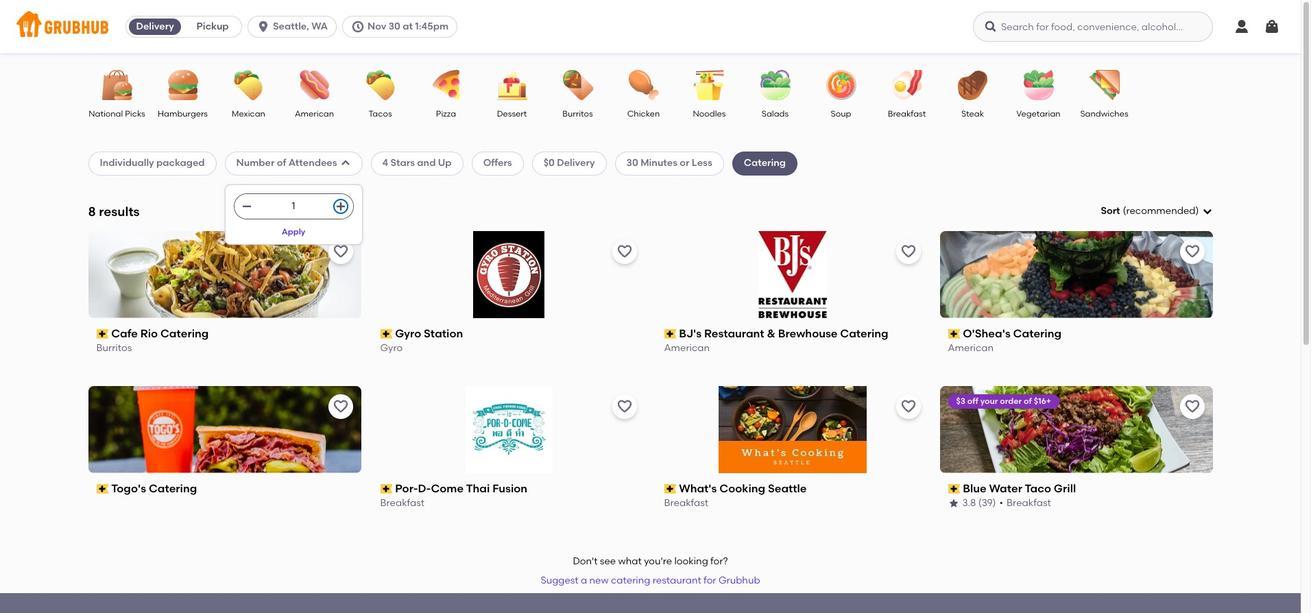 Task type: describe. For each thing, give the bounding box(es) containing it.
30 inside "8 results" main content
[[627, 157, 639, 169]]

come
[[431, 482, 464, 495]]

cafe rio catering logo image
[[88, 231, 361, 318]]

don't see what you're looking for?
[[573, 556, 728, 567]]

seattle
[[768, 482, 807, 495]]

chicken image
[[620, 70, 668, 100]]

results
[[99, 204, 140, 219]]

4
[[383, 157, 389, 169]]

0 horizontal spatial svg image
[[241, 201, 252, 212]]

gyro for gyro station
[[395, 327, 421, 340]]

what's
[[679, 482, 717, 495]]

save this restaurant button for what's cooking seattle
[[896, 394, 921, 419]]

breakfast down breakfast image
[[888, 109, 926, 119]]

30 minutes or less
[[627, 157, 713, 169]]

what's cooking seattle link
[[665, 481, 921, 497]]

or
[[680, 157, 690, 169]]

cooking
[[720, 482, 766, 495]]

individually packaged
[[100, 157, 205, 169]]

sort ( recommended )
[[1102, 205, 1200, 217]]

water
[[990, 482, 1023, 495]]

togo's catering link
[[96, 481, 353, 497]]

seattle,
[[273, 21, 309, 32]]

suggest a new catering restaurant for grubhub
[[541, 575, 761, 587]]

and
[[417, 157, 436, 169]]

Input item quantity number field
[[259, 194, 328, 219]]

• breakfast
[[1000, 498, 1052, 509]]

up
[[438, 157, 452, 169]]

$0
[[544, 157, 555, 169]]

subscription pass image for o'shea's catering
[[949, 329, 961, 339]]

gyro for gyro
[[380, 343, 403, 354]]

none field inside "8 results" main content
[[1102, 204, 1213, 218]]

star icon image
[[949, 498, 960, 509]]

delivery button
[[126, 16, 184, 38]]

3.8
[[963, 498, 977, 509]]

pickup
[[197, 21, 229, 32]]

pizza
[[436, 109, 456, 119]]

bj's restaurant & brewhouse catering logo image
[[758, 231, 827, 318]]

wa
[[312, 21, 328, 32]]

por-d-come thai fusion logo image
[[465, 386, 552, 473]]

subscription pass image for gyro station
[[380, 329, 393, 339]]

apply button
[[276, 220, 312, 244]]

at
[[403, 21, 413, 32]]

togo's catering
[[111, 482, 197, 495]]

american for o'shea's catering
[[949, 343, 994, 354]]

off
[[968, 396, 979, 406]]

0 horizontal spatial of
[[277, 157, 286, 169]]

gyro station logo image
[[473, 231, 544, 318]]

gyro station link
[[380, 326, 637, 342]]

new
[[590, 575, 609, 587]]

subscription pass image for what's cooking seattle
[[665, 484, 677, 494]]

blue water taco grill link
[[949, 481, 1205, 497]]

0 horizontal spatial american
[[295, 109, 334, 119]]

togo's catering logo image
[[88, 386, 361, 473]]

mexican
[[232, 109, 265, 119]]

subscription pass image for blue water taco grill
[[949, 484, 961, 494]]

save this restaurant button for gyro station
[[612, 239, 637, 264]]

catering right o'shea's
[[1014, 327, 1062, 340]]

save this restaurant button for cafe rio catering
[[328, 239, 353, 264]]

picks
[[125, 109, 145, 119]]

dessert image
[[488, 70, 536, 100]]

$3
[[957, 396, 966, 406]]

for?
[[711, 556, 728, 567]]

$0 delivery
[[544, 157, 595, 169]]

dessert
[[497, 109, 527, 119]]

bj's restaurant & brewhouse catering link
[[665, 326, 921, 342]]

togo's
[[111, 482, 146, 495]]

8 results main content
[[0, 54, 1302, 613]]

por-d-come thai fusion link
[[380, 481, 637, 497]]

save this restaurant button for por-d-come thai fusion
[[612, 394, 637, 419]]

nov 30 at 1:45pm button
[[342, 16, 463, 38]]

gyro station
[[395, 327, 463, 340]]

vegetarian image
[[1015, 70, 1063, 100]]

8 results
[[88, 204, 140, 219]]

minutes
[[641, 157, 678, 169]]

what
[[619, 556, 642, 567]]

tacos
[[369, 109, 392, 119]]

catering right togo's
[[149, 482, 197, 495]]

a
[[581, 575, 587, 587]]

order
[[1001, 396, 1022, 406]]

packaged
[[156, 157, 205, 169]]

breakfast down taco
[[1007, 498, 1052, 509]]

grubhub
[[719, 575, 761, 587]]

blue
[[963, 482, 987, 495]]

noodles
[[693, 109, 726, 119]]

recommended
[[1127, 205, 1196, 217]]

subscription pass image for por-d-come thai fusion
[[380, 484, 393, 494]]

catering right rio
[[161, 327, 209, 340]]

cafe rio catering
[[111, 327, 209, 340]]

vegetarian
[[1017, 109, 1061, 119]]

save this restaurant image for gyro station
[[616, 243, 633, 260]]

o'shea's catering logo image
[[940, 231, 1213, 318]]

nov 30 at 1:45pm
[[368, 21, 449, 32]]

main navigation navigation
[[0, 0, 1302, 54]]

•
[[1000, 498, 1004, 509]]

you're
[[644, 556, 673, 567]]

tacos image
[[356, 70, 404, 100]]

less
[[692, 157, 713, 169]]

o'shea's catering
[[963, 327, 1062, 340]]

breakfast down por- at the bottom of the page
[[380, 498, 425, 509]]

seattle, wa button
[[248, 16, 342, 38]]

svg image inside field
[[1202, 206, 1213, 217]]



Task type: locate. For each thing, give the bounding box(es) containing it.
looking
[[675, 556, 709, 567]]

delivery inside "8 results" main content
[[557, 157, 595, 169]]

1 vertical spatial 30
[[627, 157, 639, 169]]

(39)
[[979, 498, 997, 509]]

subscription pass image for togo's catering
[[96, 484, 109, 494]]

gyro left station
[[395, 327, 421, 340]]

subscription pass image for cafe rio catering
[[96, 329, 109, 339]]

delivery inside delivery button
[[136, 21, 174, 32]]

see
[[600, 556, 616, 567]]

1 vertical spatial of
[[1024, 396, 1032, 406]]

don't
[[573, 556, 598, 567]]

what's cooking seattle logo image
[[719, 386, 867, 473]]

0 vertical spatial 30
[[389, 21, 401, 32]]

save this restaurant image for por-d-come thai fusion
[[616, 398, 633, 415]]

por-d-come thai fusion
[[395, 482, 528, 495]]

o'shea's
[[963, 327, 1011, 340]]

station
[[424, 327, 463, 340]]

4 stars and up
[[383, 157, 452, 169]]

apply
[[282, 227, 306, 237]]

steak image
[[949, 70, 997, 100]]

cafe
[[111, 327, 138, 340]]

individually
[[100, 157, 154, 169]]

1 horizontal spatial svg image
[[351, 20, 365, 34]]

restaurant
[[653, 575, 702, 587]]

subscription pass image left the cafe
[[96, 329, 109, 339]]

american image
[[291, 70, 339, 100]]

sandwiches image
[[1081, 70, 1129, 100]]

delivery left pickup
[[136, 21, 174, 32]]

stars
[[391, 157, 415, 169]]

american down american "image"
[[295, 109, 334, 119]]

2 horizontal spatial svg image
[[1265, 19, 1281, 35]]

3.8 (39)
[[963, 498, 997, 509]]

subscription pass image inside togo's catering link
[[96, 484, 109, 494]]

sort
[[1102, 205, 1121, 217]]

seattle, wa
[[273, 21, 328, 32]]

pizza image
[[422, 70, 470, 100]]

0 vertical spatial of
[[277, 157, 286, 169]]

salads
[[762, 109, 789, 119]]

mexican image
[[225, 70, 273, 100]]

save this restaurant image
[[332, 243, 349, 260], [901, 243, 917, 260], [1185, 243, 1201, 260], [332, 398, 349, 415], [1185, 398, 1201, 415]]

$3 off your order of $16+
[[957, 396, 1052, 406]]

gyro inside gyro station link
[[395, 327, 421, 340]]

gyro down gyro station
[[380, 343, 403, 354]]

d-
[[418, 482, 431, 495]]

0 horizontal spatial burritos
[[96, 343, 132, 354]]

chicken
[[628, 109, 660, 119]]

30 inside button
[[389, 21, 401, 32]]

nov
[[368, 21, 386, 32]]

$16+
[[1034, 396, 1052, 406]]

8
[[88, 204, 96, 219]]

None field
[[1102, 204, 1213, 218]]

0 horizontal spatial 30
[[389, 21, 401, 32]]

none field containing sort
[[1102, 204, 1213, 218]]

save this restaurant button for o'shea's catering
[[1180, 239, 1205, 264]]

subscription pass image inside bj's restaurant & brewhouse catering link
[[665, 329, 677, 339]]

restaurant
[[705, 327, 765, 340]]

Search for food, convenience, alcohol... search field
[[974, 12, 1214, 42]]

subscription pass image left togo's
[[96, 484, 109, 494]]

burritos
[[563, 109, 593, 119], [96, 343, 132, 354]]

save this restaurant image for o'shea's catering
[[1185, 243, 1201, 260]]

por-
[[395, 482, 418, 495]]

suggest a new catering restaurant for grubhub button
[[535, 569, 767, 594]]

breakfast down what's
[[665, 498, 709, 509]]

rio
[[140, 327, 158, 340]]

national picks
[[89, 109, 145, 119]]

blue water taco grill logo image
[[940, 386, 1213, 473]]

number of attendees
[[236, 157, 337, 169]]

subscription pass image left o'shea's
[[949, 329, 961, 339]]

american down bj's
[[665, 343, 710, 354]]

soup image
[[818, 70, 866, 100]]

subscription pass image inside o'shea's catering link
[[949, 329, 961, 339]]

hamburgers image
[[159, 70, 207, 100]]

your
[[981, 396, 999, 406]]

subscription pass image up star icon
[[949, 484, 961, 494]]

0 vertical spatial burritos
[[563, 109, 593, 119]]

grill
[[1054, 482, 1077, 495]]

1 horizontal spatial of
[[1024, 396, 1032, 406]]

breakfast image
[[883, 70, 931, 100]]

of
[[277, 157, 286, 169], [1024, 396, 1032, 406]]

1:45pm
[[415, 21, 449, 32]]

sandwiches
[[1081, 109, 1129, 119]]

pickup button
[[184, 16, 242, 38]]

blue water taco grill
[[963, 482, 1077, 495]]

attendees
[[289, 157, 337, 169]]

of left $16+
[[1024, 396, 1032, 406]]

subscription pass image inside the what's cooking seattle link
[[665, 484, 677, 494]]

burritos down burritos image
[[563, 109, 593, 119]]

2 horizontal spatial american
[[949, 343, 994, 354]]

national picks image
[[93, 70, 141, 100]]

catering
[[611, 575, 651, 587]]

delivery
[[136, 21, 174, 32], [557, 157, 595, 169]]

1 horizontal spatial american
[[665, 343, 710, 354]]

taco
[[1025, 482, 1052, 495]]

30 left at
[[389, 21, 401, 32]]

1 horizontal spatial burritos
[[563, 109, 593, 119]]

svg image inside nov 30 at 1:45pm button
[[351, 20, 365, 34]]

soup
[[831, 109, 852, 119]]

what's cooking seattle
[[679, 482, 807, 495]]

0 vertical spatial gyro
[[395, 327, 421, 340]]

subscription pass image inside gyro station link
[[380, 329, 393, 339]]

1 horizontal spatial delivery
[[557, 157, 595, 169]]

save this restaurant button for bj's restaurant & brewhouse catering
[[896, 239, 921, 264]]

subscription pass image
[[96, 329, 109, 339], [380, 329, 393, 339], [949, 329, 961, 339], [380, 484, 393, 494]]

save this restaurant image for cafe rio catering
[[332, 243, 349, 260]]

subscription pass image inside por-d-come thai fusion link
[[380, 484, 393, 494]]

subscription pass image
[[665, 329, 677, 339], [96, 484, 109, 494], [665, 484, 677, 494], [949, 484, 961, 494]]

0 vertical spatial delivery
[[136, 21, 174, 32]]

1 vertical spatial delivery
[[557, 157, 595, 169]]

american down o'shea's
[[949, 343, 994, 354]]

svg image
[[1265, 19, 1281, 35], [351, 20, 365, 34], [241, 201, 252, 212]]

subscription pass image left gyro station
[[380, 329, 393, 339]]

subscription pass image left por- at the bottom of the page
[[380, 484, 393, 494]]

save this restaurant image for what's cooking seattle
[[901, 398, 917, 415]]

save this restaurant image
[[616, 243, 633, 260], [616, 398, 633, 415], [901, 398, 917, 415]]

american for bj's restaurant & brewhouse catering
[[665, 343, 710, 354]]

1 vertical spatial gyro
[[380, 343, 403, 354]]

salads image
[[752, 70, 800, 100]]

noodles image
[[686, 70, 734, 100]]

burritos image
[[554, 70, 602, 100]]

bj's restaurant & brewhouse catering
[[679, 327, 889, 340]]

breakfast
[[888, 109, 926, 119], [380, 498, 425, 509], [665, 498, 709, 509], [1007, 498, 1052, 509]]

cafe rio catering link
[[96, 326, 353, 342]]

)
[[1196, 205, 1200, 217]]

o'shea's catering link
[[949, 326, 1205, 342]]

svg image inside "seattle, wa" 'button'
[[257, 20, 270, 34]]

subscription pass image left bj's
[[665, 329, 677, 339]]

fusion
[[493, 482, 528, 495]]

catering down 'salads'
[[744, 157, 786, 169]]

steak
[[962, 109, 985, 119]]

brewhouse
[[779, 327, 838, 340]]

offers
[[483, 157, 512, 169]]

delivery right $0
[[557, 157, 595, 169]]

hamburgers
[[158, 109, 208, 119]]

of right number
[[277, 157, 286, 169]]

american
[[295, 109, 334, 119], [665, 343, 710, 354], [949, 343, 994, 354]]

save this restaurant image for bj's restaurant & brewhouse catering
[[901, 243, 917, 260]]

svg image
[[1234, 19, 1251, 35], [257, 20, 270, 34], [985, 20, 998, 34], [340, 158, 351, 169], [335, 201, 346, 212], [1202, 206, 1213, 217]]

30 left the 'minutes'
[[627, 157, 639, 169]]

subscription pass image for bj's restaurant & brewhouse catering
[[665, 329, 677, 339]]

catering right brewhouse
[[841, 327, 889, 340]]

number
[[236, 157, 275, 169]]

catering
[[744, 157, 786, 169], [161, 327, 209, 340], [841, 327, 889, 340], [1014, 327, 1062, 340], [149, 482, 197, 495]]

thai
[[466, 482, 490, 495]]

30
[[389, 21, 401, 32], [627, 157, 639, 169]]

bj's
[[679, 327, 702, 340]]

burritos down the cafe
[[96, 343, 132, 354]]

for
[[704, 575, 717, 587]]

1 horizontal spatial 30
[[627, 157, 639, 169]]

subscription pass image inside the "blue water taco grill" link
[[949, 484, 961, 494]]

1 vertical spatial burritos
[[96, 343, 132, 354]]

subscription pass image left what's
[[665, 484, 677, 494]]

&
[[767, 327, 776, 340]]

0 horizontal spatial delivery
[[136, 21, 174, 32]]

subscription pass image inside cafe rio catering link
[[96, 329, 109, 339]]



Task type: vqa. For each thing, say whether or not it's contained in the screenshot.
2nd Save this restaurant icon from the right
yes



